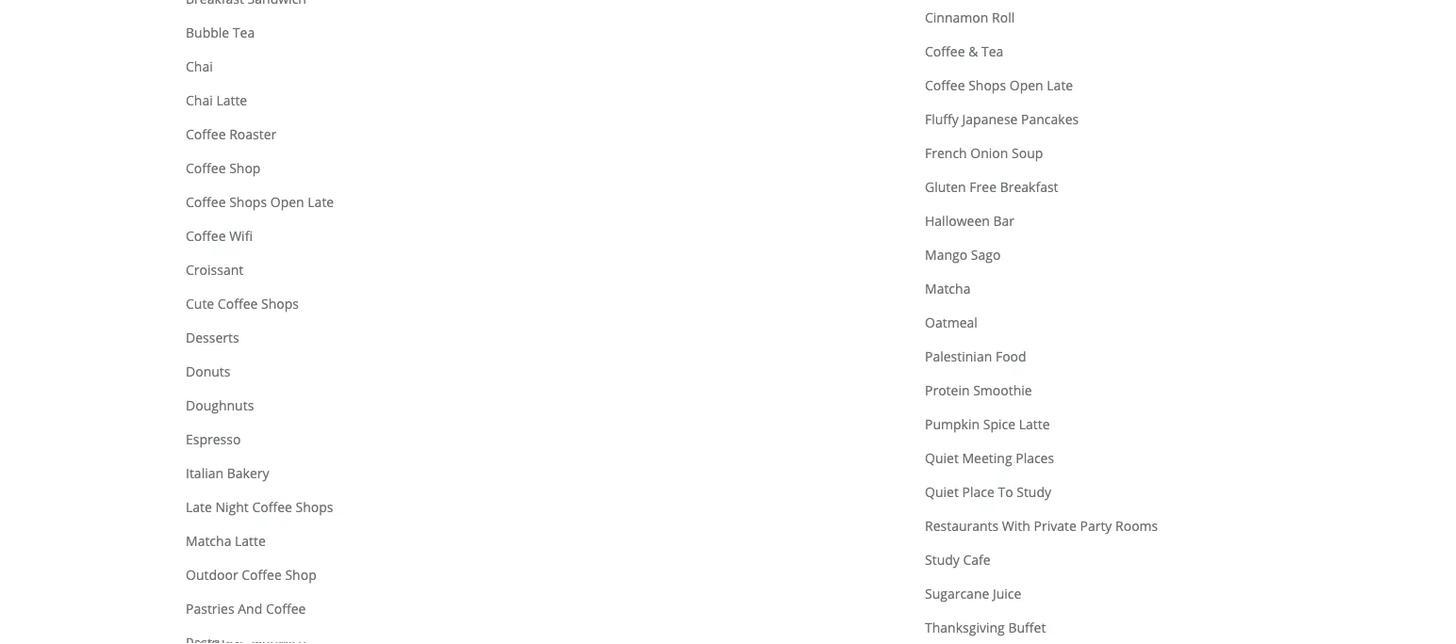 Task type: vqa. For each thing, say whether or not it's contained in the screenshot.
shops
yes



Task type: describe. For each thing, give the bounding box(es) containing it.
coffee up croissant
[[186, 228, 226, 246]]

bubble tea link
[[171, 16, 525, 50]]

coffee & tea link
[[910, 35, 1264, 69]]

wifi
[[229, 228, 253, 246]]

private
[[1034, 518, 1077, 536]]

juice
[[993, 586, 1021, 604]]

study cafe link
[[910, 544, 1264, 578]]

late night coffee shops
[[186, 499, 333, 517]]

latte for matcha latte
[[235, 533, 266, 551]]

halloween bar
[[925, 213, 1015, 231]]

halloween
[[925, 213, 990, 231]]

desserts link
[[171, 322, 525, 356]]

pancakes
[[1021, 111, 1079, 129]]

protein smoothie link
[[910, 374, 1264, 408]]

outdoor
[[186, 567, 238, 585]]

gluten free breakfast link
[[910, 171, 1264, 205]]

thanksgiving buffet
[[925, 620, 1046, 638]]

coffee right night
[[252, 499, 292, 517]]

food
[[996, 349, 1026, 366]]

matcha link
[[910, 273, 1264, 307]]

cute coffee shops link
[[171, 288, 525, 322]]

coffee left &
[[925, 43, 965, 61]]

italian bakery link
[[171, 457, 525, 491]]

coffee up the coffee wifi
[[186, 194, 226, 212]]

thanksgiving buffet link
[[910, 612, 1264, 644]]

pastries and coffee
[[186, 601, 306, 619]]

oatmeal link
[[910, 307, 1264, 341]]

0 horizontal spatial tea
[[233, 24, 255, 42]]

bar
[[993, 213, 1015, 231]]

chai for chai latte
[[186, 92, 213, 110]]

shops up "wifi"
[[229, 194, 267, 212]]

gluten
[[925, 179, 966, 197]]

coffee shop
[[186, 160, 261, 178]]

matcha for matcha latte
[[186, 533, 231, 551]]

latte for chai latte
[[216, 92, 247, 110]]

soup
[[1012, 145, 1043, 163]]

to
[[998, 484, 1013, 502]]

espresso
[[186, 432, 241, 449]]

sugarcane
[[925, 586, 989, 604]]

thanksgiving
[[925, 620, 1005, 638]]

1 horizontal spatial late
[[308, 194, 334, 212]]

french onion soup
[[925, 145, 1043, 163]]

matcha for matcha
[[925, 281, 971, 299]]

smoothie
[[973, 383, 1032, 400]]

study inside quiet place to study link
[[1017, 484, 1051, 502]]

quiet place to study
[[925, 484, 1051, 502]]

desserts
[[186, 330, 239, 348]]

rooms
[[1115, 518, 1158, 536]]

croissant
[[186, 262, 243, 280]]

protein
[[925, 383, 970, 400]]

pastries
[[186, 601, 234, 619]]

quiet meeting places
[[925, 450, 1054, 468]]

outdoor coffee shop link
[[171, 559, 525, 593]]

free
[[970, 179, 997, 197]]

2 horizontal spatial late
[[1047, 77, 1073, 95]]

coffee & tea
[[925, 43, 1003, 61]]

0 horizontal spatial study
[[925, 552, 960, 570]]

pumpkin
[[925, 416, 980, 434]]

chai latte link
[[171, 84, 525, 118]]

0 vertical spatial coffee shops open late link
[[910, 69, 1264, 103]]

shops down italian bakery link
[[296, 499, 333, 517]]

protein smoothie
[[925, 383, 1032, 400]]

cinnamon roll
[[925, 9, 1015, 27]]

outdoor coffee shop
[[186, 567, 317, 585]]

halloween bar link
[[910, 205, 1264, 239]]

bubble tea
[[186, 24, 255, 42]]

cinnamon
[[925, 9, 988, 27]]

cafe
[[963, 552, 991, 570]]



Task type: locate. For each thing, give the bounding box(es) containing it.
coffee shops open late link
[[910, 69, 1264, 103], [171, 186, 525, 220]]

sugarcane juice link
[[910, 578, 1264, 612]]

quiet inside quiet meeting places link
[[925, 450, 959, 468]]

italian bakery
[[186, 465, 269, 483]]

latte up places
[[1019, 416, 1050, 434]]

cute
[[186, 296, 214, 314]]

1 vertical spatial shop
[[285, 567, 317, 585]]

coffee up fluffy
[[925, 77, 965, 95]]

coffee right and on the bottom
[[266, 601, 306, 619]]

0 vertical spatial tea
[[233, 24, 255, 42]]

0 horizontal spatial matcha
[[186, 533, 231, 551]]

chai link
[[171, 50, 525, 84]]

mango
[[925, 247, 967, 265]]

1 quiet from the top
[[925, 450, 959, 468]]

study left cafe
[[925, 552, 960, 570]]

late
[[1047, 77, 1073, 95], [308, 194, 334, 212], [186, 499, 212, 517]]

open up pancakes
[[1010, 77, 1043, 95]]

coffee shops open late link down "coffee roaster" link
[[171, 186, 525, 220]]

quiet for quiet meeting places
[[925, 450, 959, 468]]

sugarcane juice
[[925, 586, 1021, 604]]

tea right &
[[981, 43, 1003, 61]]

1 vertical spatial latte
[[1019, 416, 1050, 434]]

quiet inside quiet place to study link
[[925, 484, 959, 502]]

roaster
[[229, 126, 276, 144]]

matcha inside "link"
[[186, 533, 231, 551]]

fluffy japanese pancakes
[[925, 111, 1079, 129]]

restaurants with private party rooms link
[[910, 510, 1264, 544]]

1 vertical spatial quiet
[[925, 484, 959, 502]]

coffee shops open late up fluffy japanese pancakes at the top right of page
[[925, 77, 1073, 95]]

quiet place to study link
[[910, 476, 1264, 510]]

chai up coffee roaster
[[186, 92, 213, 110]]

1 horizontal spatial study
[[1017, 484, 1051, 502]]

pumpkin spice latte
[[925, 416, 1050, 434]]

coffee shop link
[[171, 152, 525, 186]]

coffee down chai latte
[[186, 126, 226, 144]]

open up coffee wifi link
[[270, 194, 304, 212]]

1 vertical spatial coffee shops open late link
[[171, 186, 525, 220]]

0 vertical spatial latte
[[216, 92, 247, 110]]

tea
[[233, 24, 255, 42], [981, 43, 1003, 61]]

chai inside the chai latte link
[[186, 92, 213, 110]]

coffee shops open late link up pancakes
[[910, 69, 1264, 103]]

1 vertical spatial open
[[270, 194, 304, 212]]

0 vertical spatial study
[[1017, 484, 1051, 502]]

1 vertical spatial tea
[[981, 43, 1003, 61]]

french onion soup link
[[910, 137, 1264, 171]]

0 vertical spatial late
[[1047, 77, 1073, 95]]

latte up outdoor coffee shop
[[235, 533, 266, 551]]

chai down bubble
[[186, 58, 213, 76]]

quiet meeting places link
[[910, 442, 1264, 476]]

party
[[1080, 518, 1112, 536]]

study cafe
[[925, 552, 991, 570]]

quiet down pumpkin
[[925, 450, 959, 468]]

2 quiet from the top
[[925, 484, 959, 502]]

palestinian food link
[[910, 341, 1264, 374]]

fluffy
[[925, 111, 959, 129]]

0 vertical spatial coffee shops open late
[[925, 77, 1073, 95]]

matcha latte link
[[171, 525, 525, 559]]

matcha
[[925, 281, 971, 299], [186, 533, 231, 551]]

coffee roaster link
[[171, 118, 525, 152]]

coffee up and on the bottom
[[242, 567, 282, 585]]

1 horizontal spatial shop
[[285, 567, 317, 585]]

croissant link
[[171, 254, 525, 288]]

sago
[[971, 247, 1001, 265]]

2 chai from the top
[[186, 92, 213, 110]]

2 vertical spatial latte
[[235, 533, 266, 551]]

shop
[[229, 160, 261, 178], [285, 567, 317, 585]]

cinnamon roll link
[[910, 1, 1264, 35]]

restaurants with private party rooms
[[925, 518, 1158, 536]]

night
[[215, 499, 249, 517]]

tea right bubble
[[233, 24, 255, 42]]

1 vertical spatial coffee shops open late
[[186, 194, 334, 212]]

study right to
[[1017, 484, 1051, 502]]

chai for chai
[[186, 58, 213, 76]]

0 horizontal spatial coffee shops open late link
[[171, 186, 525, 220]]

doughnuts link
[[171, 390, 525, 424]]

place
[[962, 484, 994, 502]]

0 vertical spatial matcha
[[925, 281, 971, 299]]

chai inside chai link
[[186, 58, 213, 76]]

mango sago
[[925, 247, 1001, 265]]

shops up the japanese
[[968, 77, 1006, 95]]

buffet
[[1008, 620, 1046, 638]]

donuts
[[186, 364, 230, 382]]

late left night
[[186, 499, 212, 517]]

pastries and coffee link
[[171, 593, 525, 627]]

places
[[1016, 450, 1054, 468]]

palestinian food
[[925, 349, 1026, 366]]

donuts link
[[171, 356, 525, 390]]

0 vertical spatial open
[[1010, 77, 1043, 95]]

japanese
[[962, 111, 1018, 129]]

matcha latte
[[186, 533, 266, 551]]

matcha up the outdoor
[[186, 533, 231, 551]]

late up coffee wifi link
[[308, 194, 334, 212]]

0 vertical spatial shop
[[229, 160, 261, 178]]

latte inside "link"
[[235, 533, 266, 551]]

fluffy japanese pancakes link
[[910, 103, 1264, 137]]

meeting
[[962, 450, 1012, 468]]

mango sago link
[[910, 239, 1264, 273]]

french
[[925, 145, 967, 163]]

bubble
[[186, 24, 229, 42]]

coffee shops open late
[[925, 77, 1073, 95], [186, 194, 334, 212]]

quiet left the place
[[925, 484, 959, 502]]

0 vertical spatial quiet
[[925, 450, 959, 468]]

latte up coffee roaster
[[216, 92, 247, 110]]

shops
[[968, 77, 1006, 95], [229, 194, 267, 212], [261, 296, 299, 314], [296, 499, 333, 517]]

late night coffee shops link
[[171, 491, 525, 525]]

coffee right cute
[[218, 296, 258, 314]]

0 vertical spatial chai
[[186, 58, 213, 76]]

coffee roaster
[[186, 126, 276, 144]]

shop down matcha latte "link"
[[285, 567, 317, 585]]

1 vertical spatial matcha
[[186, 533, 231, 551]]

late up pancakes
[[1047, 77, 1073, 95]]

1 horizontal spatial coffee shops open late link
[[910, 69, 1264, 103]]

coffee wifi
[[186, 228, 253, 246]]

gluten free breakfast
[[925, 179, 1058, 197]]

restaurants
[[925, 518, 999, 536]]

coffee
[[925, 43, 965, 61], [925, 77, 965, 95], [186, 126, 226, 144], [186, 160, 226, 178], [186, 194, 226, 212], [186, 228, 226, 246], [218, 296, 258, 314], [252, 499, 292, 517], [242, 567, 282, 585], [266, 601, 306, 619]]

doughnuts
[[186, 398, 254, 416]]

onion
[[970, 145, 1008, 163]]

1 horizontal spatial open
[[1010, 77, 1043, 95]]

oatmeal
[[925, 315, 978, 333]]

pumpkin spice latte link
[[910, 408, 1264, 442]]

1 chai from the top
[[186, 58, 213, 76]]

shops down croissant "link"
[[261, 296, 299, 314]]

1 horizontal spatial matcha
[[925, 281, 971, 299]]

chai
[[186, 58, 213, 76], [186, 92, 213, 110]]

1 horizontal spatial tea
[[981, 43, 1003, 61]]

0 horizontal spatial late
[[186, 499, 212, 517]]

roll
[[992, 9, 1015, 27]]

coffee down coffee roaster
[[186, 160, 226, 178]]

quiet for quiet place to study
[[925, 484, 959, 502]]

0 horizontal spatial coffee shops open late
[[186, 194, 334, 212]]

with
[[1002, 518, 1030, 536]]

coffee wifi link
[[171, 220, 525, 254]]

coffee shops open late up "wifi"
[[186, 194, 334, 212]]

matcha down mango
[[925, 281, 971, 299]]

0 horizontal spatial open
[[270, 194, 304, 212]]

0 horizontal spatial shop
[[229, 160, 261, 178]]

shop down roaster
[[229, 160, 261, 178]]

and
[[238, 601, 262, 619]]

1 vertical spatial late
[[308, 194, 334, 212]]

espresso link
[[171, 424, 525, 457]]

1 vertical spatial study
[[925, 552, 960, 570]]

1 horizontal spatial coffee shops open late
[[925, 77, 1073, 95]]

cute coffee shops
[[186, 296, 299, 314]]

2 vertical spatial late
[[186, 499, 212, 517]]

bakery
[[227, 465, 269, 483]]

1 vertical spatial chai
[[186, 92, 213, 110]]

breakfast
[[1000, 179, 1058, 197]]

palestinian
[[925, 349, 992, 366]]



